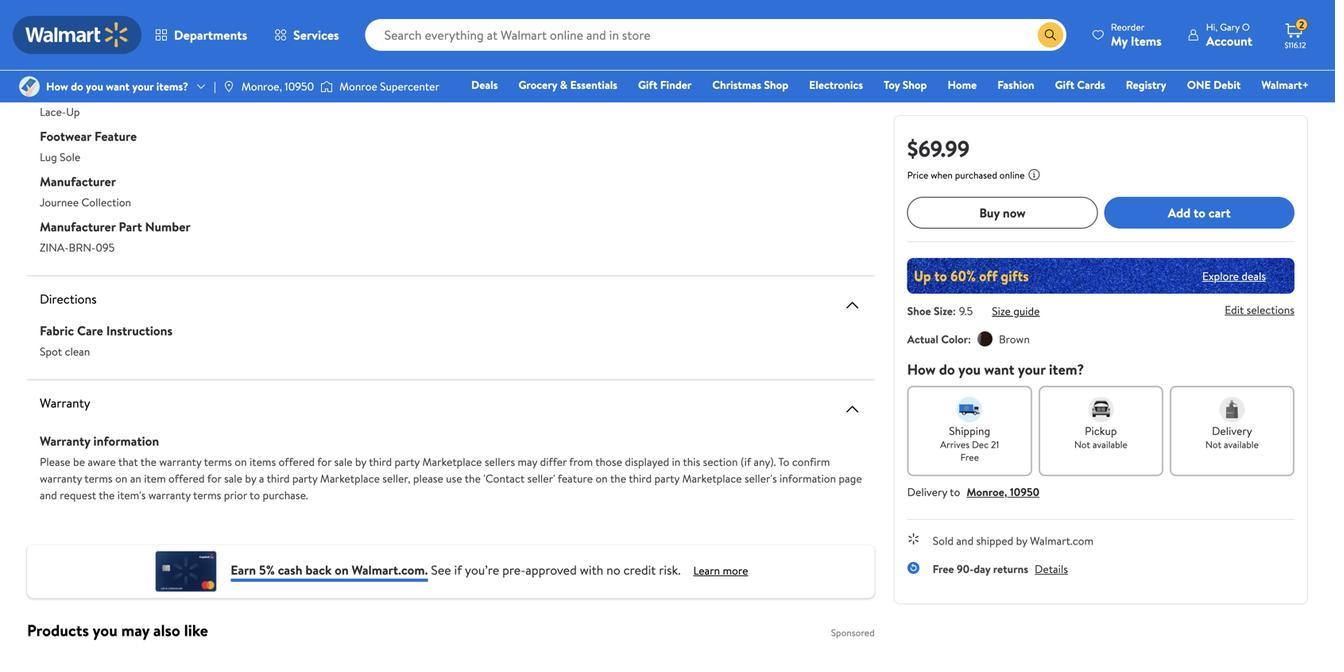 Task type: locate. For each thing, give the bounding box(es) containing it.
1 horizontal spatial size
[[992, 304, 1011, 319]]

you down 'color'
[[959, 360, 981, 380]]

not inside the pickup not available
[[1074, 438, 1090, 452]]

0 vertical spatial offered
[[279, 455, 315, 470]]

may left also
[[121, 620, 150, 642]]

cards
[[1077, 77, 1105, 93]]

you right the products
[[93, 620, 118, 642]]

marketplace up use
[[422, 455, 482, 470]]

1 horizontal spatial may
[[518, 455, 537, 470]]

1 horizontal spatial shop
[[903, 77, 927, 93]]

not down intent image for delivery
[[1206, 438, 1222, 452]]

0 vertical spatial want
[[106, 79, 130, 94]]

manufacturer down sole
[[40, 173, 116, 190]]

gift left finder
[[638, 77, 658, 93]]

terms left prior
[[193, 488, 221, 504]]

0 vertical spatial delivery
[[1212, 424, 1252, 439]]

part
[[119, 218, 142, 236]]

up to sixty percent off deals. shop now. image
[[907, 258, 1295, 294]]

warranty up item
[[159, 455, 201, 470]]

warranty down item
[[148, 488, 191, 504]]

buy now button
[[907, 197, 1098, 229]]

1 size from the left
[[934, 304, 953, 319]]

0 horizontal spatial to
[[250, 488, 260, 504]]

learn
[[693, 564, 720, 579]]

do down 'color'
[[939, 360, 955, 380]]

fashion
[[998, 77, 1035, 93]]

the left item's
[[99, 488, 115, 504]]

how do you want your items?
[[46, 79, 188, 94]]

0 horizontal spatial gift
[[638, 77, 658, 93]]

color
[[941, 332, 968, 347]]

terms down aware
[[84, 471, 113, 487]]

delivery up sold
[[907, 485, 947, 500]]

pickup not available
[[1074, 424, 1128, 452]]

10950 up sold and shipped by walmart.com
[[1010, 485, 1040, 500]]

to
[[778, 455, 790, 470]]

1 vertical spatial you
[[959, 360, 981, 380]]

2 horizontal spatial  image
[[320, 79, 333, 95]]

sold
[[933, 534, 954, 549]]

1 vertical spatial do
[[939, 360, 955, 380]]

0 vertical spatial for
[[317, 455, 332, 470]]

0 vertical spatial information
[[93, 433, 159, 450]]

third
[[369, 455, 392, 470], [267, 471, 290, 487], [629, 471, 652, 487]]

 image
[[19, 76, 40, 97], [320, 79, 333, 95], [222, 80, 235, 93]]

monroe, right '|'
[[241, 79, 282, 94]]

0 horizontal spatial size
[[934, 304, 953, 319]]

1 vertical spatial warranty
[[40, 433, 90, 450]]

9.5
[[959, 304, 973, 319]]

1 horizontal spatial :
[[968, 332, 971, 347]]

0 horizontal spatial delivery
[[907, 485, 947, 500]]

on down those at the bottom of page
[[596, 471, 608, 487]]

christmas
[[712, 77, 761, 93]]

want up feature
[[106, 79, 130, 94]]

0 vertical spatial how
[[46, 79, 68, 94]]

1 vertical spatial monroe,
[[967, 485, 1007, 500]]

may up seller'
[[518, 455, 537, 470]]

1 horizontal spatial delivery
[[1212, 424, 1252, 439]]

lug
[[40, 149, 57, 165]]

gift finder link
[[631, 76, 699, 93]]

1 not from the left
[[1074, 438, 1090, 452]]

 image for how do you want your items?
[[19, 76, 40, 97]]

your left the "items?"
[[132, 79, 154, 94]]

terms
[[204, 455, 232, 470], [84, 471, 113, 487], [193, 488, 221, 504]]

0 horizontal spatial  image
[[19, 76, 40, 97]]

size guide button
[[992, 304, 1040, 319]]

1 vertical spatial sale
[[224, 471, 242, 487]]

add to cart button
[[1104, 197, 1295, 229]]

how down actual
[[907, 360, 936, 380]]

1 horizontal spatial available
[[1224, 438, 1259, 452]]

1 horizontal spatial sale
[[334, 455, 353, 470]]

hi, gary o account
[[1206, 20, 1253, 50]]

0 horizontal spatial how
[[46, 79, 68, 94]]

risk.
[[659, 562, 681, 579]]

|
[[214, 79, 216, 94]]

1 horizontal spatial do
[[939, 360, 955, 380]]

monroe supercenter
[[339, 79, 439, 94]]

cash
[[278, 562, 302, 579]]

also
[[153, 620, 180, 642]]

shoe
[[40, 82, 67, 100], [907, 304, 931, 319]]

available
[[1093, 438, 1128, 452], [1224, 438, 1259, 452]]

0 vertical spatial do
[[71, 79, 83, 94]]

manufacturer
[[40, 173, 116, 190], [40, 218, 116, 236]]

edit selections button
[[1225, 302, 1295, 318]]

size left 9.5
[[934, 304, 953, 319]]

monroe, down dec
[[967, 485, 1007, 500]]

free inside "shipping arrives dec 21 free"
[[961, 451, 979, 465]]

gift left cards
[[1055, 77, 1075, 93]]

you down height
[[86, 79, 103, 94]]

arrives
[[940, 438, 970, 452]]

please
[[40, 455, 70, 470]]

warranty inside the warranty information please be aware that the warranty terms on items offered for sale by third party marketplace sellers may differ from those displayed in this section (if any). to confirm warranty terms on an item offered for sale by a third party marketplace seller, please use the 'contact seller' feature on the third party marketplace seller's information page and request the item's warranty terms prior to purchase.
[[40, 433, 90, 450]]

not inside delivery not available
[[1206, 438, 1222, 452]]

1 horizontal spatial for
[[317, 455, 332, 470]]

on left an
[[115, 471, 127, 487]]

1 horizontal spatial 10950
[[1010, 485, 1040, 500]]

by
[[355, 455, 366, 470], [245, 471, 256, 487], [1016, 534, 1028, 549]]

0 vertical spatial in
[[54, 59, 63, 74]]

want
[[106, 79, 130, 94], [984, 360, 1015, 380]]

0 horizontal spatial not
[[1074, 438, 1090, 452]]

0 horizontal spatial shop
[[764, 77, 789, 93]]

marketplace down section at the bottom right of the page
[[682, 471, 742, 487]]

christmas shop
[[712, 77, 789, 93]]

0 horizontal spatial in
[[54, 59, 63, 74]]

how
[[46, 79, 68, 94], [907, 360, 936, 380]]

information
[[93, 433, 159, 450], [780, 471, 836, 487]]

third down displayed
[[629, 471, 652, 487]]

want down brown
[[984, 360, 1015, 380]]

0 vertical spatial you
[[86, 79, 103, 94]]

not down intent image for pickup
[[1074, 438, 1090, 452]]

gift for gift cards
[[1055, 77, 1075, 93]]

walmart+ link
[[1254, 76, 1316, 93]]

party
[[395, 455, 420, 470], [292, 471, 318, 487], [655, 471, 680, 487]]

to down arrives
[[950, 485, 960, 500]]

shop for christmas shop
[[764, 77, 789, 93]]

0 vertical spatial warranty
[[159, 455, 201, 470]]

1 vertical spatial terms
[[84, 471, 113, 487]]

intent image for delivery image
[[1220, 397, 1245, 423]]

in left this
[[672, 455, 681, 470]]

available down intent image for delivery
[[1224, 438, 1259, 452]]

1 horizontal spatial shoe
[[907, 304, 931, 319]]

confirm
[[792, 455, 830, 470]]

2 horizontal spatial to
[[1194, 204, 1206, 222]]

details
[[1035, 562, 1068, 577]]

items
[[250, 455, 276, 470]]

warranty up please
[[40, 433, 90, 450]]

spot
[[40, 344, 62, 360]]

0 horizontal spatial by
[[245, 471, 256, 487]]

2 available from the left
[[1224, 438, 1259, 452]]

2 shop from the left
[[903, 77, 927, 93]]

from
[[569, 455, 593, 470]]

add
[[1168, 204, 1191, 222]]

1 vertical spatial and
[[956, 534, 974, 549]]

095
[[96, 240, 115, 256]]

day
[[974, 562, 991, 577]]

1 shop from the left
[[764, 77, 789, 93]]

2 horizontal spatial third
[[629, 471, 652, 487]]

1 horizontal spatial how
[[907, 360, 936, 380]]

1 manufacturer from the top
[[40, 173, 116, 190]]

available inside delivery not available
[[1224, 438, 1259, 452]]

2 warranty from the top
[[40, 433, 90, 450]]

0 horizontal spatial may
[[121, 620, 150, 642]]

shop
[[764, 77, 789, 93], [903, 77, 927, 93]]

free down shipping
[[961, 451, 979, 465]]

2
[[1299, 18, 1304, 32]]

available inside the pickup not available
[[1093, 438, 1128, 452]]

want for item?
[[984, 360, 1015, 380]]

shop right christmas
[[764, 77, 789, 93]]

offered right item
[[169, 471, 205, 487]]

2 vertical spatial terms
[[193, 488, 221, 504]]

0 vertical spatial by
[[355, 455, 366, 470]]

on right back
[[335, 562, 349, 579]]

search icon image
[[1044, 29, 1057, 41]]

warranty down clean
[[40, 395, 90, 412]]

1 horizontal spatial  image
[[222, 80, 235, 93]]

hi,
[[1206, 20, 1218, 34]]

delivery for to
[[907, 485, 947, 500]]

actual
[[907, 332, 939, 347]]

more
[[723, 564, 748, 579]]

0 horizontal spatial offered
[[169, 471, 205, 487]]

manufacturer up "brn-"
[[40, 218, 116, 236]]

1 horizontal spatial want
[[984, 360, 1015, 380]]

shoe up lace-
[[40, 82, 67, 100]]

free left 90-
[[933, 562, 954, 577]]

o
[[1242, 20, 1250, 34]]

1 horizontal spatial free
[[961, 451, 979, 465]]

10950
[[285, 79, 314, 94], [1010, 485, 1040, 500]]

differ
[[540, 455, 567, 470]]

terms up prior
[[204, 455, 232, 470]]

1 horizontal spatial not
[[1206, 438, 1222, 452]]

0 horizontal spatial 10950
[[285, 79, 314, 94]]

: left 9.5
[[953, 304, 956, 319]]

1.5
[[40, 59, 52, 74]]

third right 'a'
[[267, 471, 290, 487]]

2 gift from the left
[[1055, 77, 1075, 93]]

1 vertical spatial warranty
[[40, 471, 82, 487]]

and right sold
[[956, 534, 974, 549]]

to inside button
[[1194, 204, 1206, 222]]

0 horizontal spatial marketplace
[[320, 471, 380, 487]]

not
[[1074, 438, 1090, 452], [1206, 438, 1222, 452]]

warranty for warranty
[[40, 395, 90, 412]]

your for items?
[[132, 79, 154, 94]]

the up item
[[141, 455, 157, 470]]

1 vertical spatial want
[[984, 360, 1015, 380]]

shop right toy
[[903, 77, 927, 93]]

to down 'a'
[[250, 488, 260, 504]]

0 vertical spatial your
[[132, 79, 154, 94]]

0 vertical spatial shoe
[[40, 82, 67, 100]]

fabric care instructions spot clean
[[40, 322, 173, 360]]

request
[[60, 488, 96, 504]]

how down 1.5
[[46, 79, 68, 94]]

third up 'seller,'
[[369, 455, 392, 470]]

1 horizontal spatial in
[[672, 455, 681, 470]]

2 vertical spatial you
[[93, 620, 118, 642]]

2 not from the left
[[1206, 438, 1222, 452]]

toy shop
[[884, 77, 927, 93]]

: down 9.5
[[968, 332, 971, 347]]

how do you want your item?
[[907, 360, 1084, 380]]

warranty down please
[[40, 471, 82, 487]]

0 vertical spatial warranty
[[40, 395, 90, 412]]

0 vertical spatial manufacturer
[[40, 173, 116, 190]]

account
[[1206, 32, 1253, 50]]

explore deals
[[1202, 268, 1266, 284]]

0 vertical spatial and
[[40, 488, 57, 504]]

do up 'up'
[[71, 79, 83, 94]]

you're
[[465, 562, 499, 579]]

grocery & essentials
[[519, 77, 618, 93]]

items
[[1131, 32, 1162, 50]]

1 vertical spatial may
[[121, 620, 150, 642]]

available down intent image for pickup
[[1093, 438, 1128, 452]]

1 available from the left
[[1093, 438, 1128, 452]]

for left 'a'
[[207, 471, 221, 487]]

guide
[[1014, 304, 1040, 319]]

delivery for not
[[1212, 424, 1252, 439]]

1 vertical spatial free
[[933, 562, 954, 577]]

information down confirm
[[780, 471, 836, 487]]

delivery down intent image for delivery
[[1212, 424, 1252, 439]]

in inside 'heel height 1.5 in shoe closure lace-up footwear feature lug sole manufacturer journee collection manufacturer part number zina-brn-095'
[[54, 59, 63, 74]]

for right items
[[317, 455, 332, 470]]

to left cart
[[1194, 204, 1206, 222]]

toy
[[884, 77, 900, 93]]

to for add
[[1194, 204, 1206, 222]]

1 vertical spatial :
[[968, 332, 971, 347]]

brown
[[999, 332, 1030, 347]]

party up purchase.
[[292, 471, 318, 487]]

1 vertical spatial information
[[780, 471, 836, 487]]

0 horizontal spatial want
[[106, 79, 130, 94]]

item?
[[1049, 360, 1084, 380]]

how for how do you want your item?
[[907, 360, 936, 380]]

1 vertical spatial manufacturer
[[40, 218, 116, 236]]

lace-
[[40, 104, 66, 120]]

size guide
[[992, 304, 1040, 319]]

home
[[948, 77, 977, 93]]

registry link
[[1119, 76, 1174, 93]]

0 vertical spatial terms
[[204, 455, 232, 470]]

information up that
[[93, 433, 159, 450]]

0 vertical spatial 10950
[[285, 79, 314, 94]]

shoe up actual
[[907, 304, 931, 319]]

1 warranty from the top
[[40, 395, 90, 412]]

1 vertical spatial in
[[672, 455, 681, 470]]

do for how do you want your items?
[[71, 79, 83, 94]]

delivery inside delivery not available
[[1212, 424, 1252, 439]]

gift cards link
[[1048, 76, 1113, 93]]

0 vertical spatial may
[[518, 455, 537, 470]]

0 horizontal spatial do
[[71, 79, 83, 94]]

number
[[145, 218, 190, 236]]

party down displayed
[[655, 471, 680, 487]]

2 horizontal spatial by
[[1016, 534, 1028, 549]]

offered right items
[[279, 455, 315, 470]]

your for item?
[[1018, 360, 1046, 380]]

approved
[[526, 562, 577, 579]]

offered
[[279, 455, 315, 470], [169, 471, 205, 487]]

90-
[[957, 562, 974, 577]]

walmart image
[[25, 22, 129, 48]]

size left the guide
[[992, 304, 1011, 319]]

1 horizontal spatial to
[[950, 485, 960, 500]]

party up 'seller,'
[[395, 455, 420, 470]]

1 horizontal spatial your
[[1018, 360, 1046, 380]]

1 vertical spatial how
[[907, 360, 936, 380]]

intent image for pickup image
[[1088, 397, 1114, 423]]

0 horizontal spatial and
[[40, 488, 57, 504]]

0 horizontal spatial available
[[1093, 438, 1128, 452]]

aware
[[88, 455, 116, 470]]

10950 down the services dropdown button
[[285, 79, 314, 94]]

and left request at the left bottom of the page
[[40, 488, 57, 504]]

want for items?
[[106, 79, 130, 94]]

1 horizontal spatial third
[[369, 455, 392, 470]]

marketplace left 'seller,'
[[320, 471, 380, 487]]

0 vertical spatial free
[[961, 451, 979, 465]]

in inside the warranty information please be aware that the warranty terms on items offered for sale by third party marketplace sellers may differ from those displayed in this section (if any). to confirm warranty terms on an item offered for sale by a third party marketplace seller, please use the 'contact seller' feature on the third party marketplace seller's information page and request the item's warranty terms prior to purchase.
[[672, 455, 681, 470]]

0 vertical spatial :
[[953, 304, 956, 319]]

intent image for shipping image
[[957, 397, 983, 423]]

in right 1.5
[[54, 59, 63, 74]]

 image for monroe, 10950
[[222, 80, 235, 93]]

0 vertical spatial monroe,
[[241, 79, 282, 94]]

your left item?
[[1018, 360, 1046, 380]]

1 gift from the left
[[638, 77, 658, 93]]

the down those at the bottom of page
[[610, 471, 626, 487]]

size
[[934, 304, 953, 319], [992, 304, 1011, 319]]

0 horizontal spatial your
[[132, 79, 154, 94]]

item
[[144, 471, 166, 487]]

21
[[991, 438, 999, 452]]



Task type: describe. For each thing, give the bounding box(es) containing it.
 image for monroe supercenter
[[320, 79, 333, 95]]

closure
[[70, 82, 112, 100]]

$69.99
[[907, 133, 970, 164]]

fabric
[[40, 322, 74, 340]]

section
[[703, 455, 738, 470]]

how for how do you want your items?
[[46, 79, 68, 94]]

: for size
[[953, 304, 956, 319]]

to inside the warranty information please be aware that the warranty terms on items offered for sale by third party marketplace sellers may differ from those displayed in this section (if any). to confirm warranty terms on an item offered for sale by a third party marketplace seller, please use the 'contact seller' feature on the third party marketplace seller's information page and request the item's warranty terms prior to purchase.
[[250, 488, 260, 504]]

returns
[[993, 562, 1029, 577]]

walmart.com.
[[352, 562, 428, 579]]

cart
[[1209, 204, 1231, 222]]

monroe
[[339, 79, 377, 94]]

available for pickup
[[1093, 438, 1128, 452]]

collection
[[81, 195, 131, 210]]

gary
[[1220, 20, 1240, 34]]

page
[[839, 471, 862, 487]]

low heel
[[40, 14, 79, 29]]

: for color
[[968, 332, 971, 347]]

available for delivery
[[1224, 438, 1259, 452]]

if
[[454, 562, 462, 579]]

gift cards
[[1055, 77, 1105, 93]]

supercenter
[[380, 79, 439, 94]]

buy
[[979, 204, 1000, 222]]

use
[[446, 471, 462, 487]]

footwear
[[40, 128, 91, 145]]

care
[[77, 322, 103, 340]]

1 vertical spatial offered
[[169, 471, 205, 487]]

directions image
[[843, 296, 862, 315]]

not for pickup
[[1074, 438, 1090, 452]]

buy now
[[979, 204, 1026, 222]]

1 horizontal spatial information
[[780, 471, 836, 487]]

online
[[1000, 168, 1025, 182]]

may inside the warranty information please be aware that the warranty terms on items offered for sale by third party marketplace sellers may differ from those displayed in this section (if any). to confirm warranty terms on an item offered for sale by a third party marketplace seller, please use the 'contact seller' feature on the third party marketplace seller's information page and request the item's warranty terms prior to purchase.
[[518, 455, 537, 470]]

my
[[1111, 32, 1128, 50]]

delivery to monroe, 10950
[[907, 485, 1040, 500]]

1 vertical spatial 10950
[[1010, 485, 1040, 500]]

(if
[[741, 455, 751, 470]]

warranty image
[[843, 400, 862, 419]]

0 vertical spatial sale
[[334, 455, 353, 470]]

you for how do you want your item?
[[959, 360, 981, 380]]

0 horizontal spatial party
[[292, 471, 318, 487]]

the right use
[[465, 471, 481, 487]]

departments
[[174, 26, 247, 44]]

legal information image
[[1028, 168, 1041, 181]]

Search search field
[[365, 19, 1066, 51]]

1 vertical spatial shoe
[[907, 304, 931, 319]]

gift for gift finder
[[638, 77, 658, 93]]

2 vertical spatial by
[[1016, 534, 1028, 549]]

toy shop link
[[877, 76, 934, 93]]

with
[[580, 562, 603, 579]]

shipped
[[976, 534, 1014, 549]]

electronics
[[809, 77, 863, 93]]

warranty information please be aware that the warranty terms on items offered for sale by third party marketplace sellers may differ from those displayed in this section (if any). to confirm warranty terms on an item offered for sale by a third party marketplace seller, please use the 'contact seller' feature on the third party marketplace seller's information page and request the item's warranty terms prior to purchase.
[[40, 433, 862, 504]]

add to cart
[[1168, 204, 1231, 222]]

please
[[413, 471, 443, 487]]

grocery
[[519, 77, 557, 93]]

1 horizontal spatial party
[[395, 455, 420, 470]]

2 vertical spatial warranty
[[148, 488, 191, 504]]

height
[[68, 37, 107, 54]]

capitalone image
[[154, 552, 218, 593]]

zina-
[[40, 240, 69, 256]]

explore
[[1202, 268, 1239, 284]]

home link
[[941, 76, 984, 93]]

heel height 1.5 in shoe closure lace-up footwear feature lug sole manufacturer journee collection manufacturer part number zina-brn-095
[[40, 37, 190, 256]]

seller'
[[527, 471, 555, 487]]

0 horizontal spatial information
[[93, 433, 159, 450]]

an
[[130, 471, 141, 487]]

0 horizontal spatial monroe,
[[241, 79, 282, 94]]

christmas shop link
[[705, 76, 796, 93]]

2 horizontal spatial marketplace
[[682, 471, 742, 487]]

1 horizontal spatial marketplace
[[422, 455, 482, 470]]

shop for toy shop
[[903, 77, 927, 93]]

deals
[[1242, 268, 1266, 284]]

1 horizontal spatial offered
[[279, 455, 315, 470]]

you for how do you want your items?
[[86, 79, 103, 94]]

selections
[[1247, 302, 1295, 318]]

to for delivery
[[950, 485, 960, 500]]

items?
[[156, 79, 188, 94]]

capital one  earn 5% cash back on walmart.com. see if you're pre-approved with no credit risk. learn more element
[[693, 563, 748, 580]]

2 horizontal spatial party
[[655, 471, 680, 487]]

$116.12
[[1285, 40, 1306, 50]]

departments button
[[141, 16, 261, 54]]

0 horizontal spatial free
[[933, 562, 954, 577]]

that
[[118, 455, 138, 470]]

sole
[[60, 149, 80, 165]]

2 size from the left
[[992, 304, 1011, 319]]

pre-
[[502, 562, 526, 579]]

sold and shipped by walmart.com
[[933, 534, 1094, 549]]

explore deals link
[[1196, 262, 1272, 290]]

shipping arrives dec 21 free
[[940, 424, 999, 465]]

deals link
[[464, 76, 505, 93]]

be
[[73, 455, 85, 470]]

reorder
[[1111, 20, 1145, 34]]

0 horizontal spatial sale
[[224, 471, 242, 487]]

&
[[560, 77, 568, 93]]

journee
[[40, 195, 79, 210]]

shoe inside 'heel height 1.5 in shoe closure lace-up footwear feature lug sole manufacturer journee collection manufacturer part number zina-brn-095'
[[40, 82, 67, 100]]

and inside the warranty information please be aware that the warranty terms on items offered for sale by third party marketplace sellers may differ from those displayed in this section (if any). to confirm warranty terms on an item offered for sale by a third party marketplace seller, please use the 'contact seller' feature on the third party marketplace seller's information page and request the item's warranty terms prior to purchase.
[[40, 488, 57, 504]]

1 horizontal spatial by
[[355, 455, 366, 470]]

delivery not available
[[1206, 424, 1259, 452]]

price
[[907, 168, 929, 182]]

Walmart Site-Wide search field
[[365, 19, 1066, 51]]

do for how do you want your item?
[[939, 360, 955, 380]]

purchased
[[955, 168, 997, 182]]

deals
[[471, 77, 498, 93]]

1 vertical spatial by
[[245, 471, 256, 487]]

warranty for warranty information please be aware that the warranty terms on items offered for sale by third party marketplace sellers may differ from those displayed in this section (if any). to confirm warranty terms on an item offered for sale by a third party marketplace seller, please use the 'contact seller' feature on the third party marketplace seller's information page and request the item's warranty terms prior to purchase.
[[40, 433, 90, 450]]

one debit
[[1187, 77, 1241, 93]]

sellers
[[485, 455, 515, 470]]

0 horizontal spatial third
[[267, 471, 290, 487]]

2 manufacturer from the top
[[40, 218, 116, 236]]

edit selections
[[1225, 302, 1295, 318]]

on left items
[[235, 455, 247, 470]]

feature
[[94, 128, 137, 145]]

1 horizontal spatial and
[[956, 534, 974, 549]]

1 vertical spatial for
[[207, 471, 221, 487]]

finder
[[660, 77, 692, 93]]

debit
[[1214, 77, 1241, 93]]

shoe size : 9.5
[[907, 304, 973, 319]]

not for delivery
[[1206, 438, 1222, 452]]

up
[[66, 104, 80, 120]]

any).
[[754, 455, 776, 470]]

brn-
[[69, 240, 96, 256]]

edit
[[1225, 302, 1244, 318]]

1 horizontal spatial monroe,
[[967, 485, 1007, 500]]

price when purchased online
[[907, 168, 1025, 182]]



Task type: vqa. For each thing, say whether or not it's contained in the screenshot.
$9.98 $9.98 ea
no



